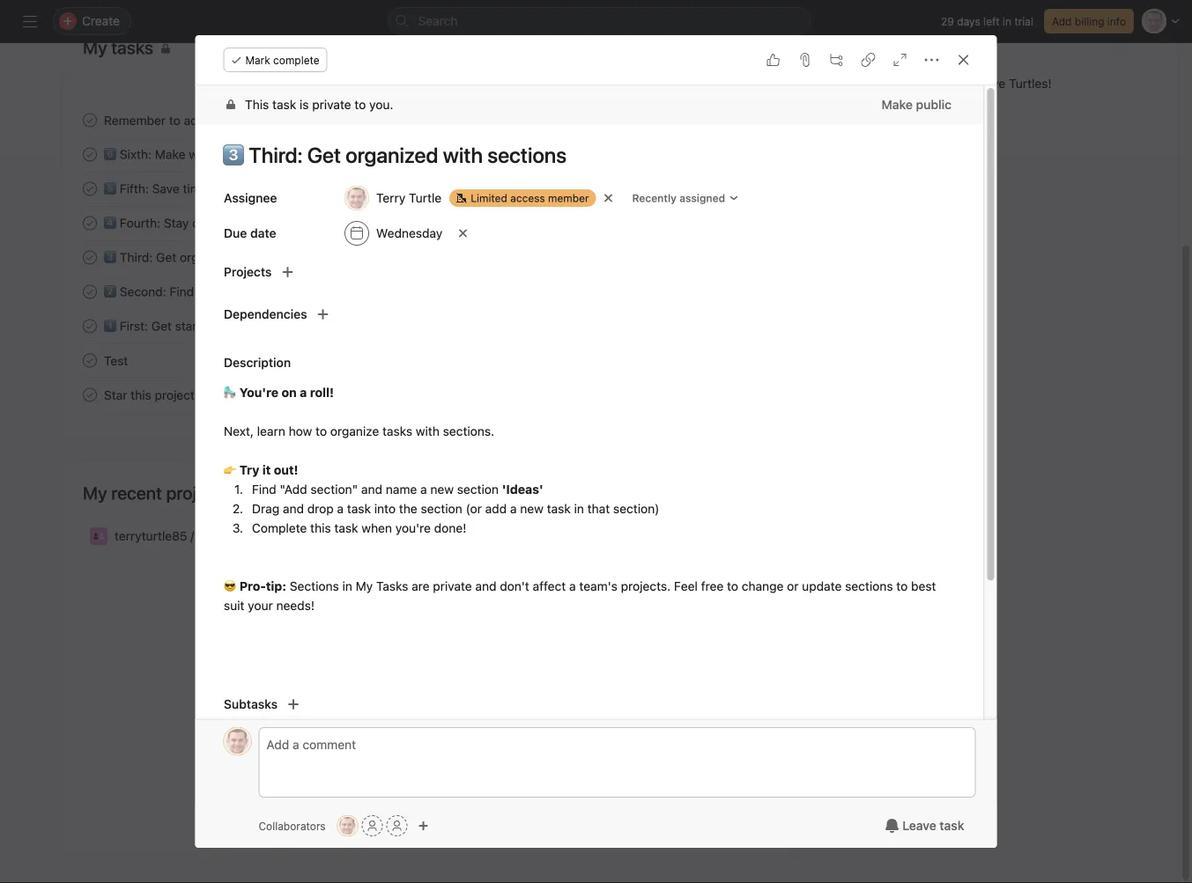 Task type: locate. For each thing, give the bounding box(es) containing it.
completed checkbox for 2️⃣
[[79, 282, 100, 303]]

this task is private to you.
[[245, 97, 393, 112]]

with inside description document
[[415, 424, 439, 439]]

make left public
[[881, 97, 912, 112]]

terry left turtle
[[376, 191, 405, 205]]

leave task button
[[873, 811, 976, 842]]

completed image left star
[[79, 385, 100, 406]]

completed checkbox for 4️⃣
[[79, 213, 100, 234]]

0 vertical spatial terryturtle85 / maria 1:1
[[662, 114, 778, 126]]

to right "how"
[[315, 424, 326, 439]]

you're
[[239, 385, 278, 400]]

terryturtle85 / maria 1:1 up wednesday button at the right top of the page
[[662, 114, 778, 126]]

sections in my tasks are private and don't affect a team's projects. feel free to change or update sections to best suit your needs!
[[223, 579, 939, 613]]

2 vertical spatial completed image
[[79, 385, 100, 406]]

tasks left 'add dependencies' icon
[[274, 319, 304, 333]]

sections
[[267, 250, 314, 265], [845, 579, 893, 594]]

the left the next
[[329, 113, 348, 128]]

maria up 😎
[[197, 529, 229, 544]]

terryturtle85 / maria 1:1
[[662, 114, 778, 126], [115, 529, 247, 544]]

1 vertical spatial find
[[252, 482, 276, 497]]

sections up add to projects image
[[267, 250, 314, 265]]

a
[[299, 385, 306, 400], [420, 482, 427, 497], [337, 502, 343, 516], [510, 502, 516, 516], [569, 579, 576, 594]]

0 horizontal spatial is
[[299, 97, 308, 112]]

0 horizontal spatial tasks
[[274, 319, 304, 333]]

1 vertical spatial make
[[155, 147, 185, 161]]

1 horizontal spatial make
[[881, 97, 912, 112]]

completed checkbox left test in the left of the page
[[79, 350, 100, 371]]

terry inside terry turtle dropdown button
[[376, 191, 405, 205]]

remember to add discussion topics for the next meeting
[[104, 113, 425, 128]]

1:1
[[765, 114, 778, 126], [232, 529, 247, 544]]

private right are
[[433, 579, 472, 594]]

3 completed image from the top
[[79, 385, 100, 406]]

0 horizontal spatial wednesday
[[376, 226, 442, 241]]

sections inside the sections in my tasks are private and don't affect a team's projects. feel free to change or update sections to best suit your needs!
[[845, 579, 893, 594]]

to left "best" at bottom
[[896, 579, 907, 594]]

is up make public
[[906, 76, 916, 91]]

1 vertical spatial completed image
[[79, 282, 100, 303]]

0 horizontal spatial work
[[189, 147, 216, 161]]

assignee
[[223, 191, 277, 205]]

new
[[430, 482, 453, 497], [520, 502, 543, 516]]

0 vertical spatial wednesday
[[708, 183, 766, 195]]

1️⃣ first: get started using my tasks
[[104, 319, 304, 333]]

Completed checkbox
[[79, 144, 100, 165], [79, 178, 100, 200], [79, 247, 100, 268], [79, 350, 100, 371], [79, 385, 100, 406]]

0 horizontal spatial terry
[[376, 191, 405, 205]]

1 vertical spatial maria
[[197, 529, 229, 544]]

remove assignee image
[[603, 193, 613, 204]]

third:
[[120, 250, 153, 265]]

0 horizontal spatial with
[[239, 250, 263, 265]]

in right left
[[1003, 15, 1012, 27]]

3️⃣ third: get organized with sections
[[104, 250, 314, 265]]

on right you're on the left top
[[281, 385, 296, 400]]

collaborators
[[259, 820, 326, 833]]

completed image left test in the left of the page
[[79, 350, 100, 371]]

for
[[310, 113, 326, 128], [322, 284, 338, 299]]

my up "people" image
[[83, 483, 107, 504]]

terryturtle85
[[662, 114, 725, 126], [115, 529, 187, 544]]

0 vertical spatial work
[[189, 147, 216, 161]]

tasks right organize
[[382, 424, 412, 439]]

full screen image
[[893, 53, 907, 67]]

my inside the sections in my tasks are private and don't affect a team's projects. feel free to change or update sections to best suit your needs!
[[355, 579, 372, 594]]

in inside 👉 try it out! find "add section" and name a new section 'ideas' drag and drop a task into the section (or add a new task in that section) complete this task when you're done!
[[574, 502, 584, 516]]

6️⃣ sixth: make work manageable
[[104, 147, 289, 161]]

this right star
[[131, 388, 151, 402]]

task right leave
[[940, 819, 964, 834]]

private
[[312, 97, 351, 112], [433, 579, 472, 594]]

1 horizontal spatial wednesday
[[708, 183, 766, 195]]

drag
[[252, 502, 279, 516]]

get
[[156, 250, 176, 265], [151, 319, 172, 333]]

1 horizontal spatial terryturtle85
[[662, 114, 725, 126]]

on left top
[[192, 216, 206, 230]]

0 vertical spatial new
[[430, 482, 453, 497]]

task left that at the bottom
[[546, 502, 570, 516]]

turtles!
[[1009, 76, 1052, 91]]

topics
[[272, 113, 307, 128]]

in left that at the bottom
[[574, 502, 584, 516]]

1 vertical spatial private
[[433, 579, 472, 594]]

completed checkbox for 5️⃣ fifth: save time by collaborating in asana
[[79, 178, 100, 200]]

maria up wednesday button at the right top of the page
[[735, 114, 762, 126]]

is inside '3️⃣ third: get organized with sections' dialog
[[299, 97, 308, 112]]

in right 'sections'
[[342, 579, 352, 594]]

0 horizontal spatial sections
[[267, 250, 314, 265]]

1 completed checkbox from the top
[[79, 144, 100, 165]]

find inside 👉 try it out! find "add section" and name a new section 'ideas' drag and drop a task into the section (or add a new task in that section) complete this task when you're done!
[[252, 482, 276, 497]]

get right third:
[[156, 250, 176, 265]]

2 completed checkbox from the top
[[79, 213, 100, 234]]

1 horizontal spatial tt
[[341, 820, 354, 833]]

1 vertical spatial terryturtle85 / maria 1:1
[[115, 529, 247, 544]]

recently
[[632, 192, 676, 204]]

/ inside "link"
[[728, 114, 732, 126]]

private
[[268, 529, 308, 544]]

1 vertical spatial sections
[[845, 579, 893, 594]]

with left sections.
[[415, 424, 439, 439]]

completed image
[[79, 144, 100, 165], [79, 282, 100, 303], [79, 385, 100, 406]]

completed image left remember
[[79, 110, 100, 131]]

new up done!
[[430, 482, 453, 497]]

0 horizontal spatial terryturtle85
[[115, 529, 187, 544]]

and down "add
[[282, 502, 304, 516]]

1 vertical spatial is
[[299, 97, 308, 112]]

wednesday down "terry turtle"
[[376, 226, 442, 241]]

completed checkbox for star this project
[[79, 385, 100, 406]]

completed image left the 6️⃣
[[79, 144, 100, 165]]

with up projects
[[239, 250, 263, 265]]

a right the "affect"
[[569, 579, 576, 594]]

get right first:
[[151, 319, 172, 333]]

in
[[1003, 15, 1012, 27], [306, 181, 316, 196], [574, 502, 584, 516], [342, 579, 352, 594]]

0 vertical spatial is
[[906, 76, 916, 91]]

1 vertical spatial with
[[415, 424, 439, 439]]

wednesday down tuesday button
[[708, 183, 766, 195]]

fifth:
[[120, 181, 149, 196]]

1 horizontal spatial terryturtle85 / maria 1:1
[[662, 114, 778, 126]]

29 days left in trial
[[941, 15, 1034, 27]]

terryturtle85 / maria 1:1 inside "link"
[[662, 114, 778, 126]]

1 vertical spatial get
[[151, 319, 172, 333]]

tt button
[[223, 728, 252, 756], [337, 816, 358, 837]]

1 vertical spatial on
[[281, 385, 296, 400]]

find up started at the top of the page
[[170, 284, 194, 299]]

is
[[906, 76, 916, 91], [299, 97, 308, 112]]

1 completed image from the top
[[79, 144, 100, 165]]

discussion
[[209, 113, 269, 128]]

terry up public
[[919, 76, 948, 91]]

work up time
[[189, 147, 216, 161]]

2 horizontal spatial the
[[399, 502, 417, 516]]

complete
[[273, 54, 320, 66]]

new down "'ideas'"
[[520, 502, 543, 516]]

0 vertical spatial tasks
[[745, 41, 771, 54]]

0 horizontal spatial 1:1
[[232, 529, 247, 544]]

terryturtle85 / maria 1:1 down recent projects
[[115, 529, 247, 544]]

1 horizontal spatial on
[[281, 385, 296, 400]]

1 horizontal spatial tt button
[[337, 816, 358, 837]]

Task Name text field
[[211, 135, 963, 175]]

5 completed checkbox from the top
[[79, 385, 100, 406]]

search button
[[388, 7, 811, 35]]

asana
[[319, 181, 354, 196]]

main content containing this task is private to you.
[[195, 85, 984, 884]]

completed image left 2️⃣
[[79, 282, 100, 303]]

completed checkbox left the 6️⃣
[[79, 144, 100, 165]]

affect
[[532, 579, 566, 594]]

5️⃣
[[104, 181, 116, 196]]

1 horizontal spatial tasks
[[382, 424, 412, 439]]

wednesday button
[[708, 183, 766, 195]]

1 vertical spatial for
[[322, 284, 338, 299]]

0 horizontal spatial tt
[[231, 736, 244, 748]]

and left i
[[952, 76, 973, 91]]

and left don't
[[475, 579, 496, 594]]

name up into
[[385, 482, 417, 497]]

manageable
[[220, 147, 289, 161]]

tt button down subtasks
[[223, 728, 252, 756]]

1 horizontal spatial this
[[310, 521, 331, 536]]

1 horizontal spatial with
[[415, 424, 439, 439]]

0 likes. click to like this task image
[[766, 53, 780, 67]]

3 completed checkbox from the top
[[79, 282, 100, 303]]

tasks inside description document
[[382, 424, 412, 439]]

1 vertical spatial add
[[485, 502, 506, 516]]

access
[[510, 192, 545, 204]]

completed image
[[79, 110, 100, 131], [79, 178, 100, 200], [79, 213, 100, 234], [79, 247, 100, 268], [79, 316, 100, 337], [79, 350, 100, 371]]

task left when
[[334, 521, 358, 536]]

0 vertical spatial on
[[192, 216, 206, 230]]

out!
[[273, 463, 298, 478]]

0 vertical spatial section
[[457, 482, 498, 497]]

1 horizontal spatial find
[[252, 482, 276, 497]]

6 completed image from the top
[[79, 350, 100, 371]]

update
[[802, 579, 841, 594]]

1 horizontal spatial name
[[872, 76, 903, 91]]

tt button right 'collaborators'
[[337, 816, 358, 837]]

sections right update
[[845, 579, 893, 594]]

Completed checkbox
[[79, 110, 100, 131], [79, 213, 100, 234], [79, 282, 100, 303], [79, 316, 100, 337]]

1:1 down 0 likes. click to like this task image
[[765, 114, 778, 126]]

1 horizontal spatial add
[[485, 502, 506, 516]]

4 completed checkbox from the top
[[79, 350, 100, 371]]

5 completed image from the top
[[79, 316, 100, 337]]

4 completed image from the top
[[79, 247, 100, 268]]

0 vertical spatial /
[[728, 114, 732, 126]]

0 vertical spatial with
[[239, 250, 263, 265]]

1 vertical spatial /
[[191, 529, 194, 544]]

for down this task is private to you. in the top left of the page
[[310, 113, 326, 128]]

0 horizontal spatial find
[[170, 284, 194, 299]]

0 vertical spatial tt button
[[223, 728, 252, 756]]

main content
[[195, 85, 984, 884]]

suit
[[223, 599, 244, 613]]

completed checkbox left 5️⃣
[[79, 178, 100, 200]]

completed image left 3️⃣
[[79, 247, 100, 268]]

section up (or
[[457, 482, 498, 497]]

how
[[288, 424, 312, 439]]

2 completed checkbox from the top
[[79, 178, 100, 200]]

completed image for star
[[79, 385, 100, 406]]

layout
[[219, 284, 253, 299]]

task up topics
[[272, 97, 296, 112]]

1 horizontal spatial sections
[[845, 579, 893, 594]]

add up 6️⃣ sixth: make work manageable on the top left of page
[[184, 113, 205, 128]]

my left the 'tasks'
[[355, 579, 372, 594]]

find
[[170, 284, 194, 299], [252, 482, 276, 497]]

my down copy task link icon
[[851, 76, 868, 91]]

0 vertical spatial make
[[881, 97, 912, 112]]

tasks
[[745, 41, 771, 54], [274, 319, 304, 333], [382, 424, 412, 439]]

0 vertical spatial add
[[184, 113, 205, 128]]

29
[[941, 15, 954, 27]]

section up done!
[[420, 502, 462, 516]]

3 completed image from the top
[[79, 213, 100, 234]]

0 vertical spatial tt
[[231, 736, 244, 748]]

find up the drag
[[252, 482, 276, 497]]

4 completed checkbox from the top
[[79, 316, 100, 337]]

wednesday inside wednesday dropdown button
[[376, 226, 442, 241]]

projects
[[223, 265, 271, 279]]

learn
[[257, 424, 285, 439]]

1 vertical spatial wednesday
[[376, 226, 442, 241]]

2 completed image from the top
[[79, 178, 100, 200]]

subtasks
[[223, 697, 277, 712]]

1:1 left complete
[[232, 529, 247, 544]]

0 vertical spatial terryturtle85
[[662, 114, 725, 126]]

a inside the sections in my tasks are private and don't affect a team's projects. feel free to change or update sections to best suit your needs!
[[569, 579, 576, 594]]

tt down subtasks
[[231, 736, 244, 748]]

0 vertical spatial maria
[[735, 114, 762, 126]]

3 completed checkbox from the top
[[79, 247, 100, 268]]

tasks inside view all tasks button
[[745, 41, 771, 54]]

work down asana
[[302, 216, 329, 230]]

mark complete
[[245, 54, 320, 66]]

1 vertical spatial this
[[310, 521, 331, 536]]

1 vertical spatial name
[[385, 482, 417, 497]]

1 horizontal spatial new
[[520, 502, 543, 516]]

2 vertical spatial the
[[399, 502, 417, 516]]

completed image left 4️⃣
[[79, 213, 100, 234]]

mark
[[245, 54, 270, 66]]

0 horizontal spatial on
[[192, 216, 206, 230]]

0 horizontal spatial maria
[[197, 529, 229, 544]]

private left you.
[[312, 97, 351, 112]]

0 vertical spatial find
[[170, 284, 194, 299]]

1 vertical spatial terry
[[376, 191, 405, 205]]

3️⃣
[[104, 250, 116, 265]]

1 completed image from the top
[[79, 110, 100, 131]]

completed image left 1️⃣ on the top left
[[79, 316, 100, 337]]

/
[[728, 114, 732, 126], [191, 529, 194, 544]]

make right sixth:
[[155, 147, 185, 161]]

the up you're
[[399, 502, 417, 516]]

1 horizontal spatial maria
[[735, 114, 762, 126]]

this down "drop"
[[310, 521, 331, 536]]

2 horizontal spatial tasks
[[745, 41, 771, 54]]

2 vertical spatial tasks
[[382, 424, 412, 439]]

tasks right all
[[745, 41, 771, 54]]

completed checkbox left star
[[79, 385, 100, 406]]

terry turtle
[[376, 191, 441, 205]]

completed checkbox left 4️⃣
[[79, 213, 100, 234]]

0 vertical spatial terry
[[919, 76, 948, 91]]

completed checkbox left 2️⃣
[[79, 282, 100, 303]]

add right (or
[[485, 502, 506, 516]]

1️⃣
[[104, 319, 116, 333]]

completed checkbox for 1️⃣
[[79, 316, 100, 337]]

1 horizontal spatial 1:1
[[765, 114, 778, 126]]

/ up wednesday button at the right top of the page
[[728, 114, 732, 126]]

0 vertical spatial this
[[131, 388, 151, 402]]

the left the 'layout'
[[197, 284, 216, 299]]

section)
[[613, 502, 659, 516]]

0 vertical spatial get
[[156, 250, 176, 265]]

next, learn how to organize tasks with sections.
[[223, 424, 494, 439]]

tt right 'collaborators'
[[341, 820, 354, 833]]

2 completed image from the top
[[79, 282, 100, 303]]

remember
[[104, 113, 166, 128]]

terryturtle85 down view
[[662, 114, 725, 126]]

completed checkbox left 3️⃣
[[79, 247, 100, 268]]

the inside 👉 try it out! find "add section" and name a new section 'ideas' drag and drop a task into the section (or add a new task in that section) complete this task when you're done!
[[399, 502, 417, 516]]

for left you
[[322, 284, 338, 299]]

1 horizontal spatial is
[[906, 76, 916, 91]]

the
[[329, 113, 348, 128], [197, 284, 216, 299], [399, 502, 417, 516]]

get for third:
[[156, 250, 176, 265]]

in left asana
[[306, 181, 316, 196]]

pro-
[[239, 579, 266, 594]]

tasks
[[376, 579, 408, 594]]

get for first:
[[151, 319, 172, 333]]

and up into
[[361, 482, 382, 497]]

0 vertical spatial 1:1
[[765, 114, 778, 126]]

maria inside "link"
[[735, 114, 762, 126]]

0 horizontal spatial /
[[191, 529, 194, 544]]

project
[[155, 388, 195, 402]]

sections
[[289, 579, 339, 594]]

completed checkbox left 1️⃣ on the top left
[[79, 316, 100, 337]]

collapse task pane image
[[956, 53, 971, 67]]

1 horizontal spatial /
[[728, 114, 732, 126]]

days
[[957, 15, 980, 27]]

1 horizontal spatial the
[[329, 113, 348, 128]]

1 vertical spatial tasks
[[274, 319, 304, 333]]

completed image left 5️⃣
[[79, 178, 100, 200]]

name
[[872, 76, 903, 91], [385, 482, 417, 497]]

/ down recent projects
[[191, 529, 194, 544]]

of
[[232, 216, 243, 230]]

1:1 inside "link"
[[765, 114, 778, 126]]

1 horizontal spatial terry
[[919, 76, 948, 91]]

is up topics
[[299, 97, 308, 112]]

name inside 👉 try it out! find "add section" and name a new section 'ideas' drag and drop a task into the section (or add a new task in that section) complete this task when you're done!
[[385, 482, 417, 497]]

0 vertical spatial completed image
[[79, 144, 100, 165]]

mark complete button
[[223, 48, 327, 72]]

add billing info button
[[1044, 9, 1134, 33]]

1 vertical spatial the
[[197, 284, 216, 299]]

1 vertical spatial work
[[302, 216, 329, 230]]

completed checkbox left remember
[[79, 110, 100, 131]]

name down 'full screen' image
[[872, 76, 903, 91]]

1 vertical spatial terryturtle85
[[115, 529, 187, 544]]

0 horizontal spatial make
[[155, 147, 185, 161]]

1 completed checkbox from the top
[[79, 110, 100, 131]]

terryturtle85 down my recent projects
[[115, 529, 187, 544]]



Task type: vqa. For each thing, say whether or not it's contained in the screenshot.
billing
yes



Task type: describe. For each thing, give the bounding box(es) containing it.
0 vertical spatial the
[[329, 113, 348, 128]]

description
[[223, 356, 290, 370]]

make public
[[881, 97, 951, 112]]

completed checkbox for 3️⃣ third: get organized with sections
[[79, 247, 100, 268]]

needs!
[[276, 599, 314, 613]]

0 vertical spatial for
[[310, 113, 326, 128]]

a up you're
[[420, 482, 427, 497]]

save
[[152, 181, 180, 196]]

tuesday
[[724, 114, 766, 126]]

using
[[219, 319, 250, 333]]

main content inside '3️⃣ third: get organized with sections' dialog
[[195, 85, 984, 884]]

to up the next
[[354, 97, 366, 112]]

you.
[[369, 97, 393, 112]]

completed image for 4️⃣
[[79, 213, 100, 234]]

👉
[[223, 463, 236, 478]]

is for terry
[[906, 76, 916, 91]]

that
[[587, 502, 609, 516]]

top
[[210, 216, 229, 230]]

love
[[983, 76, 1006, 91]]

completed image for 3️⃣
[[79, 247, 100, 268]]

add inside 👉 try it out! find "add section" and name a new section 'ideas' drag and drop a task into the section (or add a new task in that section) complete this task when you're done!
[[485, 502, 506, 516]]

test
[[104, 354, 128, 368]]

into
[[374, 502, 395, 516]]

search
[[418, 14, 458, 28]]

organize
[[330, 424, 379, 439]]

0 horizontal spatial tt button
[[223, 728, 252, 756]]

make inside button
[[881, 97, 912, 112]]

1 horizontal spatial work
[[302, 216, 329, 230]]

public
[[916, 97, 951, 112]]

terry turtle button
[[336, 182, 449, 214]]

fourth:
[[120, 216, 160, 230]]

a right "drop"
[[337, 502, 343, 516]]

add dependencies image
[[316, 308, 330, 322]]

right
[[292, 284, 319, 299]]

recent projects
[[111, 483, 231, 504]]

all
[[731, 41, 742, 54]]

"add
[[279, 482, 307, 497]]

leave task
[[903, 819, 964, 834]]

6️⃣
[[104, 147, 116, 161]]

0 horizontal spatial add
[[184, 113, 205, 128]]

task left into
[[347, 502, 371, 516]]

completed image for remember
[[79, 110, 100, 131]]

assigned
[[679, 192, 725, 204]]

my right using
[[253, 319, 270, 333]]

info
[[1107, 15, 1126, 27]]

0 vertical spatial private
[[312, 97, 351, 112]]

is for private
[[299, 97, 308, 112]]

in inside the sections in my tasks are private and don't affect a team's projects. feel free to change or update sections to best suit your needs!
[[342, 579, 352, 594]]

roll!
[[310, 385, 333, 400]]

4️⃣ fourth: stay on top of incoming work
[[104, 216, 329, 230]]

add subtask image
[[830, 53, 844, 67]]

a left the roll!
[[299, 385, 306, 400]]

2️⃣ second: find the layout that's right for you
[[104, 284, 362, 299]]

tuesday button
[[724, 114, 766, 126]]

task inside button
[[940, 819, 964, 834]]

your
[[247, 599, 272, 613]]

1 vertical spatial tt
[[341, 820, 354, 833]]

organized
[[180, 250, 236, 265]]

this
[[245, 97, 269, 112]]

1 vertical spatial tt button
[[337, 816, 358, 837]]

member
[[548, 192, 589, 204]]

attachments: add a file to this task, 3️⃣ third: get organized with sections image
[[798, 53, 812, 67]]

sixth:
[[120, 147, 152, 161]]

1 vertical spatial 1:1
[[232, 529, 247, 544]]

completed image for 6️⃣
[[79, 144, 100, 165]]

search list box
[[388, 7, 811, 35]]

add or remove collaborators image
[[418, 821, 429, 832]]

on inside description document
[[281, 385, 296, 400]]

completed checkbox for 6️⃣ sixth: make work manageable
[[79, 144, 100, 165]]

limited access member
[[470, 192, 589, 204]]

view all tasks button
[[696, 35, 779, 60]]

😎 pro-tip:
[[223, 579, 286, 594]]

0 horizontal spatial this
[[131, 388, 151, 402]]

add to projects image
[[280, 265, 294, 279]]

completed image for 1️⃣
[[79, 316, 100, 337]]

completed checkbox for test
[[79, 350, 100, 371]]

view all tasks
[[704, 41, 771, 54]]

due date
[[223, 226, 276, 241]]

turtle
[[408, 191, 441, 205]]

0 vertical spatial name
[[872, 76, 903, 91]]

people image
[[93, 531, 104, 542]]

star this project
[[104, 388, 195, 402]]

a down "'ideas'"
[[510, 502, 516, 516]]

to right remember
[[169, 113, 180, 128]]

my name is terry and i love turtles!
[[851, 76, 1052, 91]]

my tasks
[[83, 37, 153, 58]]

view
[[704, 41, 728, 54]]

private inside the sections in my tasks are private and don't affect a team's projects. feel free to change or update sections to best suit your needs!
[[433, 579, 472, 594]]

feel
[[674, 579, 697, 594]]

team's
[[579, 579, 617, 594]]

5️⃣ fifth: save time by collaborating in asana
[[104, 181, 354, 196]]

😎
[[223, 579, 236, 594]]

description document
[[204, 383, 963, 616]]

completed checkbox for remember
[[79, 110, 100, 131]]

4️⃣
[[104, 216, 116, 230]]

or
[[787, 579, 798, 594]]

completed image for 5️⃣
[[79, 178, 100, 200]]

tip:
[[266, 579, 286, 594]]

projects.
[[620, 579, 670, 594]]

time
[[183, 181, 208, 196]]

done!
[[434, 521, 466, 536]]

0 horizontal spatial the
[[197, 284, 216, 299]]

🛼
[[223, 385, 236, 400]]

3️⃣ third: get organized with sections dialog
[[195, 35, 997, 884]]

wednesday button
[[336, 218, 450, 249]]

clear due date image
[[457, 228, 468, 239]]

it
[[262, 463, 270, 478]]

trial
[[1015, 15, 1034, 27]]

1 vertical spatial section
[[420, 502, 462, 516]]

terryturtle85 inside "link"
[[662, 114, 725, 126]]

first:
[[120, 319, 148, 333]]

free
[[701, 579, 723, 594]]

started
[[175, 319, 216, 333]]

about terry
[[851, 37, 944, 58]]

drop
[[307, 502, 333, 516]]

add
[[1052, 15, 1072, 27]]

second:
[[120, 284, 166, 299]]

left
[[983, 15, 1000, 27]]

star
[[104, 388, 127, 402]]

billing
[[1075, 15, 1104, 27]]

to right free
[[727, 579, 738, 594]]

and inside the sections in my tasks are private and don't affect a team's projects. feel free to change or update sections to best suit your needs!
[[475, 579, 496, 594]]

you're
[[395, 521, 430, 536]]

0 vertical spatial sections
[[267, 250, 314, 265]]

are
[[411, 579, 429, 594]]

1 vertical spatial new
[[520, 502, 543, 516]]

by
[[211, 181, 225, 196]]

terryturtle85 / maria 1:1 link
[[655, 111, 778, 129]]

meeting
[[379, 113, 425, 128]]

this inside 👉 try it out! find "add section" and name a new section 'ideas' drag and drop a task into the section (or add a new task in that section) complete this task when you're done!
[[310, 521, 331, 536]]

completed image for 2️⃣
[[79, 282, 100, 303]]

next
[[351, 113, 376, 128]]

next,
[[223, 424, 253, 439]]

'ideas'
[[502, 482, 543, 497]]

add subtasks image
[[286, 698, 300, 712]]

0 horizontal spatial terryturtle85 / maria 1:1
[[115, 529, 247, 544]]

copy task link image
[[861, 53, 875, 67]]

(or
[[465, 502, 481, 516]]

0 horizontal spatial new
[[430, 482, 453, 497]]

more actions for this task image
[[925, 53, 939, 67]]

add billing info
[[1052, 15, 1126, 27]]

best
[[911, 579, 936, 594]]

section"
[[310, 482, 357, 497]]



